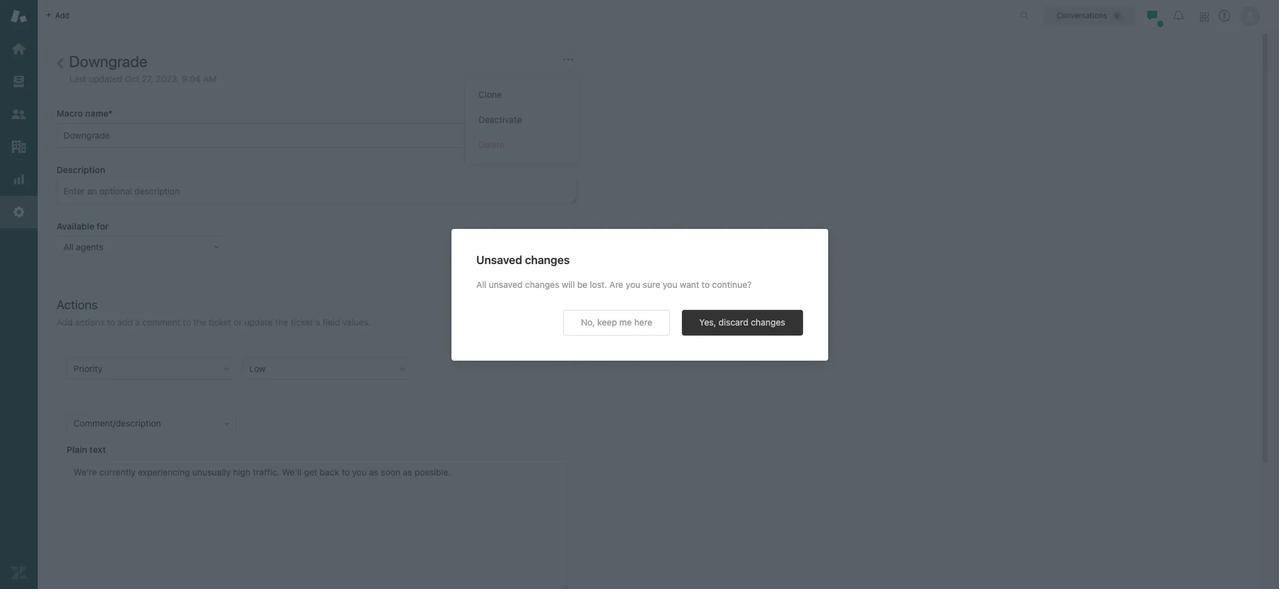 Task type: vqa. For each thing, say whether or not it's contained in the screenshot.
add at the left top of page
no



Task type: describe. For each thing, give the bounding box(es) containing it.
views image
[[11, 73, 27, 90]]

be
[[577, 280, 588, 290]]

main element
[[0, 0, 38, 590]]

zendesk products image
[[1200, 12, 1209, 21]]

lost.
[[590, 280, 607, 290]]

reporting image
[[11, 171, 27, 188]]

no,
[[581, 317, 595, 328]]

no, keep me here
[[581, 317, 652, 328]]

conversations button
[[1043, 5, 1136, 25]]

keep
[[597, 317, 617, 328]]

unsaved
[[476, 253, 522, 267]]

customers image
[[11, 106, 27, 122]]

changes for yes,
[[751, 317, 785, 328]]

continue?
[[712, 280, 752, 290]]

all unsaved changes will be lost. are you sure you want to continue?
[[476, 280, 752, 290]]

no, keep me here button
[[564, 311, 670, 336]]

here
[[634, 317, 652, 328]]



Task type: locate. For each thing, give the bounding box(es) containing it.
you right are
[[626, 280, 640, 290]]

sure
[[643, 280, 660, 290]]

1 you from the left
[[626, 280, 640, 290]]

conversations
[[1057, 10, 1107, 20]]

unsaved
[[489, 280, 523, 290]]

0 horizontal spatial you
[[626, 280, 640, 290]]

changes up will
[[525, 253, 570, 267]]

zendesk support image
[[11, 8, 27, 24]]

changes
[[525, 253, 570, 267], [525, 280, 559, 290], [751, 317, 785, 328]]

changes for all
[[525, 280, 559, 290]]

yes, discard changes
[[699, 317, 785, 328]]

unsaved changes
[[476, 253, 570, 267]]

to
[[702, 280, 710, 290]]

you
[[626, 280, 640, 290], [663, 280, 677, 290]]

will
[[562, 280, 575, 290]]

zendesk image
[[11, 565, 27, 582]]

you right sure
[[663, 280, 677, 290]]

yes, discard changes button
[[682, 311, 803, 336]]

me
[[619, 317, 632, 328]]

get help image
[[1219, 10, 1230, 21]]

2 you from the left
[[663, 280, 677, 290]]

changes right discard
[[751, 317, 785, 328]]

want
[[680, 280, 699, 290]]

1 vertical spatial changes
[[525, 280, 559, 290]]

1 horizontal spatial you
[[663, 280, 677, 290]]

0 vertical spatial changes
[[525, 253, 570, 267]]

2 vertical spatial changes
[[751, 317, 785, 328]]

changes left will
[[525, 280, 559, 290]]

all
[[476, 280, 486, 290]]

discard
[[719, 317, 749, 328]]

yes,
[[699, 317, 716, 328]]

get started image
[[11, 41, 27, 57]]

organizations image
[[11, 139, 27, 155]]

are
[[610, 280, 623, 290]]

changes inside button
[[751, 317, 785, 328]]

admin image
[[11, 204, 27, 220]]



